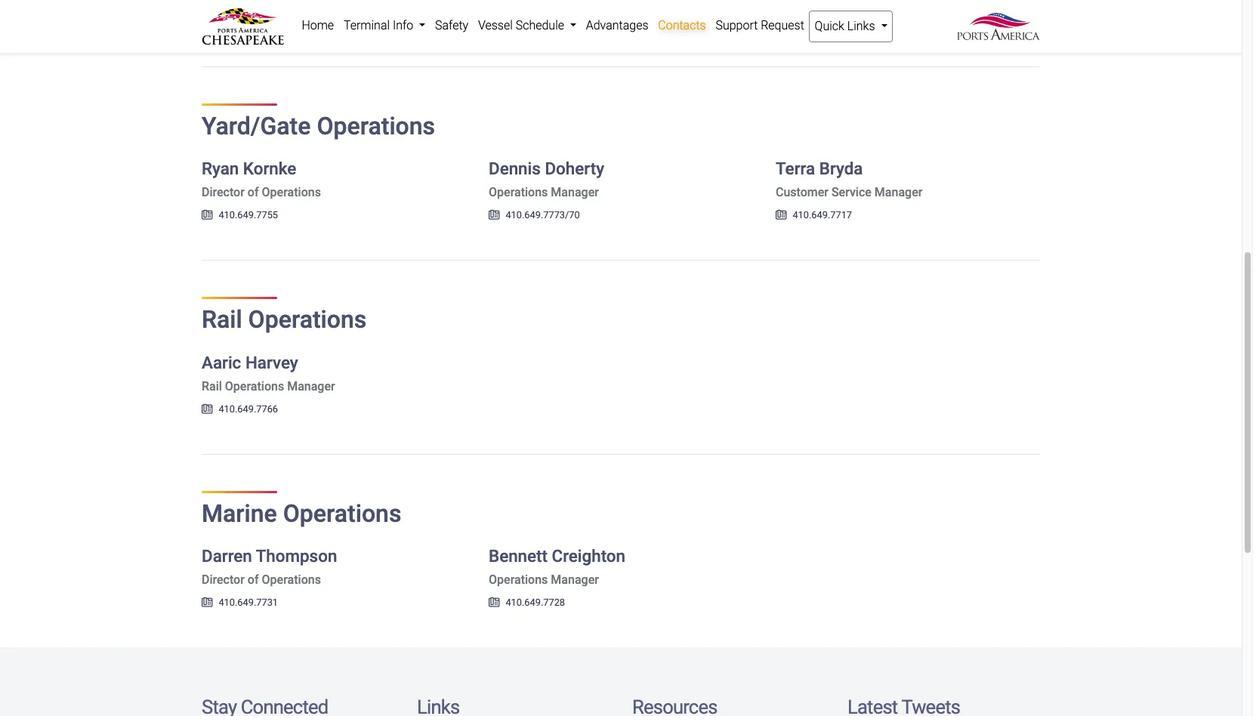 Task type: vqa. For each thing, say whether or not it's contained in the screenshot.


Task type: describe. For each thing, give the bounding box(es) containing it.
410.649.7717 link
[[776, 210, 852, 221]]

of for thompson
[[248, 573, 259, 587]]

410.649.7728
[[506, 597, 565, 608]]

harvey
[[245, 353, 298, 372]]

manager inside bennett creighton operations manager
[[551, 573, 599, 587]]

410.649.7727
[[219, 16, 278, 27]]

darren
[[202, 546, 252, 566]]

410.649.7731 link
[[202, 597, 278, 608]]

operations inside darren thompson director of operations
[[262, 573, 321, 587]]

410.649.7766
[[219, 403, 278, 415]]

home
[[302, 18, 334, 32]]

safety
[[435, 18, 468, 32]]

director for darren
[[202, 573, 245, 587]]

vessel
[[478, 18, 513, 32]]

operations inside aaric harvey rail operations manager
[[225, 379, 284, 393]]

410.649.7728 link
[[489, 597, 565, 608]]

aaric harvey rail operations manager
[[202, 353, 335, 393]]

vessel schedule link
[[473, 11, 581, 41]]

support request link
[[711, 11, 809, 41]]

bennett creighton operations manager
[[489, 546, 626, 587]]

support request
[[716, 18, 804, 32]]

terminal
[[344, 18, 390, 32]]

advantages link
[[581, 11, 653, 41]]

terminal info
[[344, 18, 416, 32]]

kornke
[[243, 159, 296, 179]]

links
[[847, 19, 875, 33]]

410.649.7727 bahri
[[219, 16, 309, 27]]

ryan
[[202, 159, 239, 179]]

director for ryan
[[202, 185, 245, 200]]

creighton
[[552, 546, 626, 566]]

410.649.7731
[[219, 597, 278, 608]]

manager inside dennis doherty operations manager
[[551, 185, 599, 200]]

410.649.7755
[[219, 210, 278, 221]]

customer
[[776, 185, 829, 200]]

doherty
[[545, 159, 604, 179]]

contacts
[[658, 18, 706, 32]]

aaric
[[202, 353, 241, 372]]

of for kornke
[[248, 185, 259, 200]]

phone office image for darren thompson
[[202, 599, 213, 608]]

schedule
[[516, 18, 564, 32]]

bennett
[[489, 546, 548, 566]]

marine operations
[[202, 499, 401, 528]]

operations inside dennis doherty operations manager
[[489, 185, 548, 200]]

manager inside aaric harvey rail operations manager
[[287, 379, 335, 393]]

service
[[832, 185, 872, 200]]

darren thompson director of operations
[[202, 546, 337, 587]]



Task type: locate. For each thing, give the bounding box(es) containing it.
410.649.7717
[[793, 210, 852, 221]]

support
[[716, 18, 758, 32]]

of inside the ryan kornke director of operations
[[248, 185, 259, 200]]

manager
[[551, 185, 599, 200], [875, 185, 923, 200], [287, 379, 335, 393], [551, 573, 599, 587]]

phone office image inside the 410.649.7766 link
[[202, 405, 213, 415]]

phone office image
[[202, 17, 213, 27], [489, 211, 500, 221], [776, 211, 787, 221], [202, 599, 213, 608]]

director
[[202, 185, 245, 200], [202, 573, 245, 587]]

of inside darren thompson director of operations
[[248, 573, 259, 587]]

request
[[761, 18, 804, 32]]

rail down aaric
[[202, 379, 222, 393]]

0 vertical spatial of
[[248, 185, 259, 200]]

0 vertical spatial rail
[[202, 306, 242, 334]]

manager right service
[[875, 185, 923, 200]]

of up the 410.649.7731
[[248, 573, 259, 587]]

1 vertical spatial director
[[202, 573, 245, 587]]

phone office image down 'customer'
[[776, 211, 787, 221]]

2 director from the top
[[202, 573, 245, 587]]

rail
[[202, 306, 242, 334], [202, 379, 222, 393]]

quick links
[[815, 19, 878, 33]]

quick links link
[[809, 11, 893, 42]]

phone office image
[[202, 211, 213, 221], [202, 405, 213, 415], [489, 599, 500, 608]]

director down darren
[[202, 573, 245, 587]]

1 vertical spatial rail
[[202, 379, 222, 393]]

manager down creighton on the bottom left
[[551, 573, 599, 587]]

rail up aaric
[[202, 306, 242, 334]]

1 of from the top
[[248, 185, 259, 200]]

1 rail from the top
[[202, 306, 242, 334]]

rail inside aaric harvey rail operations manager
[[202, 379, 222, 393]]

director inside the ryan kornke director of operations
[[202, 185, 245, 200]]

410.649.7773/70
[[506, 210, 580, 221]]

0 vertical spatial phone office image
[[202, 211, 213, 221]]

director down ryan
[[202, 185, 245, 200]]

terra
[[776, 159, 815, 179]]

manager inside terra bryda customer service manager
[[875, 185, 923, 200]]

410.649.7755 link
[[202, 210, 278, 221]]

phone office image inside 410.649.7717 link
[[776, 211, 787, 221]]

thompson
[[256, 546, 337, 566]]

phone office image inside 410.649.7773/70 link
[[489, 211, 500, 221]]

manager down harvey
[[287, 379, 335, 393]]

2 of from the top
[[248, 573, 259, 587]]

phone office image left 410.649.7766
[[202, 405, 213, 415]]

terminal info link
[[339, 11, 430, 41]]

phone office image left the 410.649.7755
[[202, 211, 213, 221]]

yard/gate operations
[[202, 112, 435, 141]]

quick
[[815, 19, 844, 33]]

bahri
[[280, 16, 309, 27]]

operations inside the ryan kornke director of operations
[[262, 185, 321, 200]]

terra bryda customer service manager
[[776, 159, 923, 200]]

phone office image left the 410.649.7727
[[202, 17, 213, 27]]

home link
[[297, 11, 339, 41]]

phone office image left 410.649.7773/70
[[489, 211, 500, 221]]

director inside darren thompson director of operations
[[202, 573, 245, 587]]

phone office image inside 410.649.7755 link
[[202, 211, 213, 221]]

410.649.7766 link
[[202, 403, 278, 415]]

2 rail from the top
[[202, 379, 222, 393]]

ryan kornke director of operations
[[202, 159, 321, 200]]

bryda
[[819, 159, 863, 179]]

phone office image for dennis doherty
[[489, 211, 500, 221]]

of
[[248, 185, 259, 200], [248, 573, 259, 587]]

phone office image for terra bryda
[[776, 211, 787, 221]]

phone office image inside 410.649.7728 'link'
[[489, 599, 500, 608]]

phone office image left '410.649.7728'
[[489, 599, 500, 608]]

phone office image for aaric harvey
[[202, 405, 213, 415]]

1 vertical spatial phone office image
[[202, 405, 213, 415]]

1 vertical spatial of
[[248, 573, 259, 587]]

info
[[393, 18, 413, 32]]

1 director from the top
[[202, 185, 245, 200]]

operations
[[317, 112, 435, 141], [262, 185, 321, 200], [489, 185, 548, 200], [248, 306, 367, 334], [225, 379, 284, 393], [283, 499, 401, 528], [262, 573, 321, 587], [489, 573, 548, 587]]

dennis
[[489, 159, 541, 179]]

410.649.7773/70 link
[[489, 210, 580, 221]]

0 vertical spatial director
[[202, 185, 245, 200]]

vessel schedule
[[478, 18, 567, 32]]

dennis doherty operations manager
[[489, 159, 604, 200]]

operations inside bennett creighton operations manager
[[489, 573, 548, 587]]

advantages
[[586, 18, 649, 32]]

phone office image inside 410.649.7731 link
[[202, 599, 213, 608]]

phone office image left the 410.649.7731
[[202, 599, 213, 608]]

phone office image for ryan kornke
[[202, 211, 213, 221]]

manager down doherty
[[551, 185, 599, 200]]

phone office image for bennett creighton
[[489, 599, 500, 608]]

marine
[[202, 499, 277, 528]]

safety link
[[430, 11, 473, 41]]

contacts link
[[653, 11, 711, 41]]

yard/gate
[[202, 112, 311, 141]]

2 vertical spatial phone office image
[[489, 599, 500, 608]]

of up the 410.649.7755
[[248, 185, 259, 200]]

rail operations
[[202, 306, 367, 334]]



